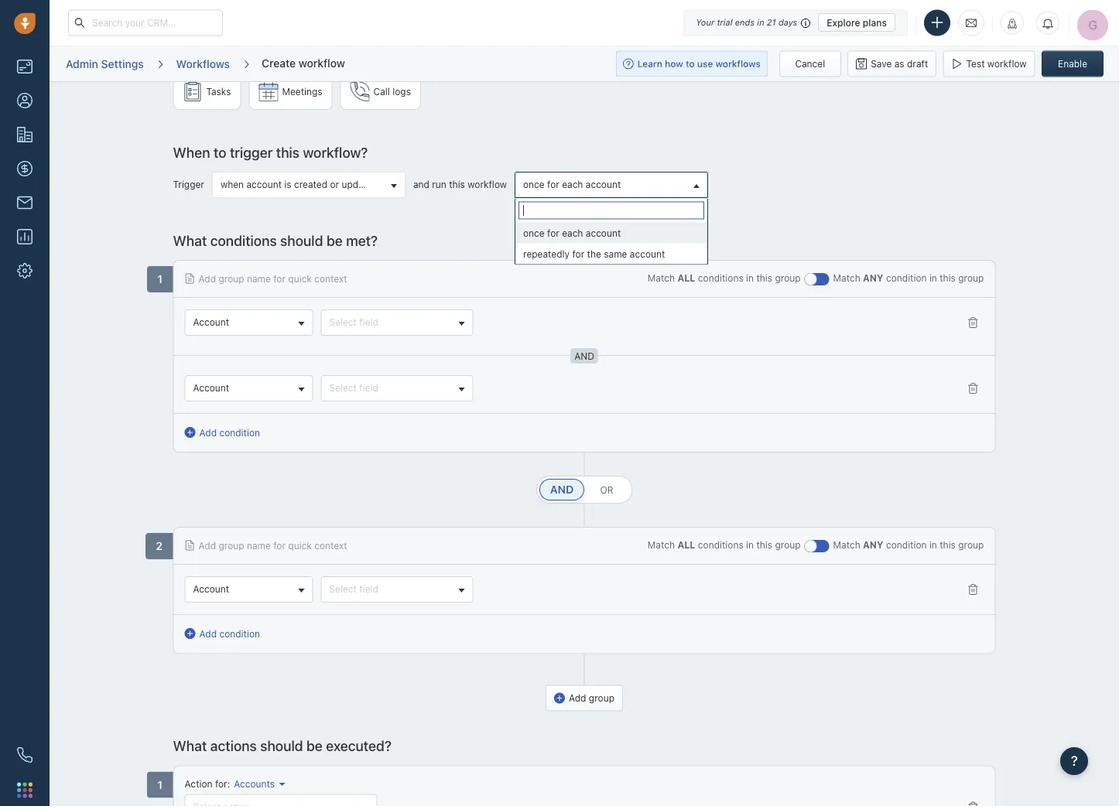 Task type: locate. For each thing, give the bounding box(es) containing it.
1 vertical spatial name
[[247, 541, 271, 552]]

select field
[[329, 317, 379, 328], [329, 383, 379, 394], [329, 585, 379, 595]]

1 quick from the top
[[288, 274, 312, 285]]

group
[[775, 273, 801, 284], [959, 273, 984, 284], [219, 274, 244, 285], [775, 541, 801, 551], [959, 541, 984, 551], [219, 541, 244, 552], [589, 694, 615, 704]]

0 vertical spatial match all conditions in this group
[[648, 273, 801, 284]]

0 vertical spatial match any condition in this group
[[833, 273, 984, 284]]

0 vertical spatial select field
[[329, 317, 379, 328]]

0 vertical spatial be
[[327, 233, 343, 249]]

workflow right test
[[988, 58, 1027, 69]]

0 vertical spatial name
[[247, 274, 271, 285]]

2 match any condition in this group from the top
[[833, 541, 984, 551]]

0 horizontal spatial or
[[330, 180, 339, 190]]

what
[[173, 233, 207, 249], [173, 738, 207, 755]]

repeatedly
[[523, 249, 570, 259]]

enable
[[1058, 58, 1088, 69]]

select field for 2nd select field button from the top
[[329, 383, 379, 394]]

account
[[193, 317, 229, 328], [193, 383, 229, 394], [193, 585, 229, 595]]

0 vertical spatial field
[[360, 317, 379, 328]]

trigger
[[173, 180, 204, 190]]

1 vertical spatial be
[[307, 738, 323, 755]]

0 horizontal spatial workflow
[[299, 56, 345, 69]]

2 add condition link from the top
[[185, 628, 260, 642]]

2 vertical spatial select field button
[[321, 577, 474, 604]]

0 vertical spatial select field button
[[321, 310, 474, 336]]

actions
[[210, 738, 257, 755]]

1 horizontal spatial be
[[327, 233, 343, 249]]

select field button
[[321, 310, 474, 336], [321, 376, 474, 402], [321, 577, 474, 604]]

be
[[327, 233, 343, 249], [307, 738, 323, 755]]

field for first select field button from the top
[[360, 317, 379, 328]]

0 vertical spatial each
[[562, 180, 583, 190]]

once for each account inside dropdown button
[[523, 180, 621, 190]]

match all conditions in this group
[[648, 273, 801, 284], [648, 541, 801, 551]]

2 account from the top
[[193, 383, 229, 394]]

quick
[[288, 274, 312, 285], [288, 541, 312, 552]]

1 vertical spatial once
[[523, 228, 545, 238]]

workflow up "meetings" on the left top of the page
[[299, 56, 345, 69]]

admin settings link
[[65, 52, 145, 76]]

once for list box containing once for each account
[[523, 228, 545, 238]]

and link
[[540, 480, 585, 501], [540, 480, 585, 501]]

or link
[[585, 480, 629, 501]]

any
[[863, 273, 884, 284], [863, 541, 884, 551]]

once for each account inside option
[[523, 228, 621, 238]]

2 name from the top
[[247, 541, 271, 552]]

0 vertical spatial context
[[315, 274, 347, 285]]

2 add group name for quick context from the top
[[199, 541, 347, 552]]

0 horizontal spatial be
[[307, 738, 323, 755]]

select field for 3rd select field button from the top of the page
[[329, 585, 379, 595]]

once for each account
[[523, 180, 621, 190], [523, 228, 621, 238]]

0 vertical spatial any
[[863, 273, 884, 284]]

1 vertical spatial select
[[329, 383, 357, 394]]

2 vertical spatial conditions
[[698, 541, 744, 551]]

1 name from the top
[[247, 274, 271, 285]]

each inside once for each account option
[[562, 228, 583, 238]]

repeatedly for the same account
[[523, 249, 665, 259]]

1 add group name for quick context from the top
[[199, 274, 347, 285]]

3 field from the top
[[360, 585, 379, 595]]

create
[[262, 56, 296, 69]]

1 select field from the top
[[329, 317, 379, 328]]

3 select field from the top
[[329, 585, 379, 595]]

match
[[648, 273, 675, 284], [833, 273, 861, 284], [648, 541, 675, 551], [833, 541, 861, 551]]

2 each from the top
[[562, 228, 583, 238]]

1 vertical spatial add condition
[[199, 629, 260, 640]]

this
[[276, 144, 300, 161], [449, 180, 465, 190], [757, 273, 773, 284], [940, 273, 956, 284], [757, 541, 773, 551], [940, 541, 956, 551]]

1 account button from the top
[[185, 310, 313, 336]]

account button for 3rd select field button from the top of the page
[[185, 577, 313, 604]]

run
[[432, 180, 447, 190]]

each
[[562, 180, 583, 190], [562, 228, 583, 238]]

accounts button
[[230, 778, 285, 791]]

0 vertical spatial account button
[[185, 310, 313, 336]]

0 vertical spatial add group name for quick context
[[199, 274, 347, 285]]

2 field from the top
[[360, 383, 379, 394]]

2 vertical spatial account button
[[185, 577, 313, 604]]

name
[[247, 274, 271, 285], [247, 541, 271, 552]]

1 vertical spatial account
[[193, 383, 229, 394]]

3 account from the top
[[193, 585, 229, 595]]

2 vertical spatial field
[[360, 585, 379, 595]]

account button for 2nd select field button from the top
[[185, 376, 313, 402]]

0 vertical spatial add condition link
[[185, 426, 260, 440]]

account inside repeatedly for the same account option
[[630, 249, 665, 259]]

0 vertical spatial all
[[678, 273, 696, 284]]

0 vertical spatial what
[[173, 233, 207, 249]]

1 match any condition in this group from the top
[[833, 273, 984, 284]]

1 vertical spatial once for each account
[[523, 228, 621, 238]]

each up once for each account option
[[562, 180, 583, 190]]

add
[[199, 274, 216, 285], [199, 428, 217, 439], [199, 541, 216, 552], [199, 629, 217, 640], [569, 694, 586, 704]]

match any condition in this group
[[833, 273, 984, 284], [833, 541, 984, 551]]

workflow for create workflow
[[299, 56, 345, 69]]

1 vertical spatial any
[[863, 541, 884, 551]]

met?
[[346, 233, 378, 249]]

once for each account up once for each account option
[[523, 180, 621, 190]]

1 vertical spatial select field
[[329, 383, 379, 394]]

add group name for quick context
[[199, 274, 347, 285], [199, 541, 347, 552]]

0 vertical spatial or
[[330, 180, 339, 190]]

1 once from the top
[[523, 180, 545, 190]]

should up accounts button
[[260, 738, 303, 755]]

trigger
[[230, 144, 273, 161]]

what down trigger
[[173, 233, 207, 249]]

match all conditions in this group for first select field button from the top
[[648, 273, 801, 284]]

1 vertical spatial each
[[562, 228, 583, 238]]

1 context from the top
[[315, 274, 347, 285]]

settings
[[101, 57, 144, 70]]

1 any from the top
[[863, 273, 884, 284]]

1 what from the top
[[173, 233, 207, 249]]

when account is created or updated
[[221, 180, 378, 190]]

Search your CRM... text field
[[68, 10, 223, 36]]

all
[[678, 273, 696, 284], [678, 541, 696, 551]]

should
[[280, 233, 323, 249], [260, 738, 303, 755]]

explore plans
[[827, 17, 887, 28]]

2 select field button from the top
[[321, 376, 474, 402]]

what conditions should be met?
[[173, 233, 378, 249]]

2 vertical spatial select field
[[329, 585, 379, 595]]

condition
[[886, 273, 927, 284], [219, 428, 260, 439], [886, 541, 927, 551], [219, 629, 260, 640]]

1 match all conditions in this group from the top
[[648, 273, 801, 284]]

1 vertical spatial what
[[173, 738, 207, 755]]

field for 2nd select field button from the top
[[360, 383, 379, 394]]

in
[[757, 17, 765, 27], [746, 273, 754, 284], [930, 273, 937, 284], [746, 541, 754, 551], [930, 541, 937, 551]]

1 all from the top
[[678, 273, 696, 284]]

2 quick from the top
[[288, 541, 312, 552]]

quick for first select field button from the top
[[288, 274, 312, 285]]

when to trigger this workflow?
[[173, 144, 368, 161]]

0 vertical spatial add condition
[[199, 428, 260, 439]]

select
[[329, 317, 357, 328], [329, 383, 357, 394], [329, 585, 357, 595]]

list box
[[516, 223, 708, 264]]

explore
[[827, 17, 861, 28]]

once for each account up repeatedly for the same account
[[523, 228, 621, 238]]

freshworks switcher image
[[17, 783, 33, 798]]

1 vertical spatial field
[[360, 383, 379, 394]]

None search field
[[519, 202, 705, 219]]

1 vertical spatial match all conditions in this group
[[648, 541, 801, 551]]

2 any from the top
[[863, 541, 884, 551]]

account button
[[185, 310, 313, 336], [185, 376, 313, 402], [185, 577, 313, 604]]

account for 3rd select field button from the top of the page
[[193, 585, 229, 595]]

1 vertical spatial context
[[315, 541, 347, 552]]

add group name for quick context for 3rd select field button from the top of the page account button
[[199, 541, 347, 552]]

meetings button
[[249, 74, 333, 110]]

all for 3rd select field button from the top of the page
[[678, 541, 696, 551]]

2 account button from the top
[[185, 376, 313, 402]]

workflow right run
[[468, 180, 507, 190]]

context
[[315, 274, 347, 285], [315, 541, 347, 552]]

group
[[173, 74, 996, 118]]

match all conditions in this group for 3rd select field button from the top of the page
[[648, 541, 801, 551]]

1 add condition link from the top
[[185, 426, 260, 440]]

once inside option
[[523, 228, 545, 238]]

each inside the once for each account dropdown button
[[562, 180, 583, 190]]

when
[[173, 144, 210, 161]]

2 match all conditions in this group from the top
[[648, 541, 801, 551]]

1 vertical spatial match any condition in this group
[[833, 541, 984, 551]]

1 once for each account from the top
[[523, 180, 621, 190]]

action for :
[[185, 779, 230, 790]]

call logs button
[[340, 74, 421, 110]]

be for met?
[[327, 233, 343, 249]]

workflow inside test workflow button
[[988, 58, 1027, 69]]

once inside dropdown button
[[523, 180, 545, 190]]

0 vertical spatial select
[[329, 317, 357, 328]]

2 horizontal spatial workflow
[[988, 58, 1027, 69]]

1 vertical spatial account button
[[185, 376, 313, 402]]

0 vertical spatial once for each account
[[523, 180, 621, 190]]

add group name for quick context for first select field button from the top account button
[[199, 274, 347, 285]]

1 horizontal spatial or
[[600, 485, 614, 496]]

add condition link
[[185, 426, 260, 440], [185, 628, 260, 642]]

accounts
[[234, 779, 275, 790]]

once for each account for the once for each account dropdown button
[[523, 180, 621, 190]]

1 add condition from the top
[[199, 428, 260, 439]]

group inside button
[[589, 694, 615, 704]]

1 each from the top
[[562, 180, 583, 190]]

meetings
[[282, 87, 323, 97]]

logs
[[393, 87, 411, 97]]

account up once for each account option
[[586, 180, 621, 190]]

each for the once for each account dropdown button
[[562, 180, 583, 190]]

2 once from the top
[[523, 228, 545, 238]]

each up repeatedly for the same account
[[562, 228, 583, 238]]

1 vertical spatial or
[[600, 485, 614, 496]]

1 vertical spatial all
[[678, 541, 696, 551]]

as
[[895, 58, 905, 69]]

2 all from the top
[[678, 541, 696, 551]]

once
[[523, 180, 545, 190], [523, 228, 545, 238]]

ends
[[735, 17, 755, 27]]

1 account from the top
[[193, 317, 229, 328]]

action
[[185, 779, 213, 790]]

1 vertical spatial conditions
[[698, 273, 744, 284]]

2 select field from the top
[[329, 383, 379, 394]]

3 select field button from the top
[[321, 577, 474, 604]]

any for first select field button from the top
[[863, 273, 884, 284]]

3 account button from the top
[[185, 577, 313, 604]]

test workflow
[[967, 58, 1027, 69]]

2 once for each account from the top
[[523, 228, 621, 238]]

account left is
[[247, 180, 282, 190]]

2 vertical spatial select
[[329, 585, 357, 595]]

should for conditions
[[280, 233, 323, 249]]

plans
[[863, 17, 887, 28]]

what actions should be executed?
[[173, 738, 392, 755]]

account up repeatedly for the same account option
[[586, 228, 621, 238]]

1 field from the top
[[360, 317, 379, 328]]

0 vertical spatial once
[[523, 180, 545, 190]]

2 what from the top
[[173, 738, 207, 755]]

be left met?
[[327, 233, 343, 249]]

1 vertical spatial add condition link
[[185, 628, 260, 642]]

add condition
[[199, 428, 260, 439], [199, 629, 260, 640]]

1 vertical spatial select field button
[[321, 376, 474, 402]]

and
[[413, 180, 430, 190], [550, 484, 574, 497], [552, 485, 572, 496]]

once for each account option
[[516, 223, 708, 243]]

1 select field button from the top
[[321, 310, 474, 336]]

account
[[247, 180, 282, 190], [586, 180, 621, 190], [586, 228, 621, 238], [630, 249, 665, 259]]

be left executed? on the left bottom
[[307, 738, 323, 755]]

0 vertical spatial quick
[[288, 274, 312, 285]]

add group
[[569, 694, 615, 704]]

workflow?
[[303, 144, 368, 161]]

save as draft
[[871, 58, 928, 69]]

or
[[330, 180, 339, 190], [600, 485, 614, 496]]

1 vertical spatial add group name for quick context
[[199, 541, 347, 552]]

updated
[[342, 180, 378, 190]]

explore plans link
[[819, 13, 896, 32]]

account inside when account is created or updated button
[[247, 180, 282, 190]]

for
[[547, 180, 560, 190], [547, 228, 560, 238], [573, 249, 585, 259], [273, 274, 286, 285], [273, 541, 286, 552], [215, 779, 227, 790]]

0 vertical spatial account
[[193, 317, 229, 328]]

0 vertical spatial should
[[280, 233, 323, 249]]

2 context from the top
[[315, 541, 347, 552]]

2 vertical spatial account
[[193, 585, 229, 595]]

name for first select field button from the top account button
[[247, 274, 271, 285]]

days
[[779, 17, 798, 27]]

workflow
[[299, 56, 345, 69], [988, 58, 1027, 69], [468, 180, 507, 190]]

conditions
[[210, 233, 277, 249], [698, 273, 744, 284], [698, 541, 744, 551]]

account right same
[[630, 249, 665, 259]]

should for actions
[[260, 738, 303, 755]]

what up action
[[173, 738, 207, 755]]

list box containing once for each account
[[516, 223, 708, 264]]

1 vertical spatial should
[[260, 738, 303, 755]]

conditions for 3rd select field button from the top of the page
[[698, 541, 744, 551]]

1 vertical spatial quick
[[288, 541, 312, 552]]

should down when account is created or updated
[[280, 233, 323, 249]]

field for 3rd select field button from the top of the page
[[360, 585, 379, 595]]

each for list box containing once for each account
[[562, 228, 583, 238]]

be for executed?
[[307, 738, 323, 755]]

or inside or link
[[600, 485, 614, 496]]



Task type: describe. For each thing, give the bounding box(es) containing it.
2 select from the top
[[329, 383, 357, 394]]

0 vertical spatial conditions
[[210, 233, 277, 249]]

to
[[214, 144, 226, 161]]

save
[[871, 58, 892, 69]]

cancel
[[795, 58, 825, 69]]

when account is created or updated button
[[212, 172, 406, 199]]

what for what conditions should be met?
[[173, 233, 207, 249]]

is
[[284, 180, 292, 190]]

match any condition in this group for first select field button from the top
[[833, 273, 984, 284]]

email image
[[966, 17, 977, 29]]

quick for 3rd select field button from the top of the page
[[288, 541, 312, 552]]

1 select from the top
[[329, 317, 357, 328]]

trial
[[717, 17, 733, 27]]

your
[[696, 17, 715, 27]]

all for first select field button from the top
[[678, 273, 696, 284]]

admin settings
[[66, 57, 144, 70]]

test
[[967, 58, 985, 69]]

add inside button
[[569, 694, 586, 704]]

context for 3rd select field button from the top of the page
[[315, 541, 347, 552]]

phone image
[[17, 748, 33, 763]]

name for 3rd select field button from the top of the page account button
[[247, 541, 271, 552]]

1 horizontal spatial workflow
[[468, 180, 507, 190]]

account inside once for each account option
[[586, 228, 621, 238]]

create workflow
[[262, 56, 345, 69]]

once for each account for list box containing once for each account
[[523, 228, 621, 238]]

workflows
[[176, 57, 230, 70]]

3 select from the top
[[329, 585, 357, 595]]

account button for first select field button from the top
[[185, 310, 313, 336]]

context for first select field button from the top
[[315, 274, 347, 285]]

account for 2nd select field button from the top
[[193, 383, 229, 394]]

executed?
[[326, 738, 392, 755]]

for inside dropdown button
[[547, 180, 560, 190]]

same
[[604, 249, 627, 259]]

enable button
[[1042, 51, 1104, 77]]

your trial ends in 21 days
[[696, 17, 798, 27]]

tasks
[[206, 87, 231, 97]]

tasks button
[[173, 74, 241, 110]]

once for the once for each account dropdown button
[[523, 180, 545, 190]]

workflows link
[[175, 52, 231, 76]]

or inside when account is created or updated button
[[330, 180, 339, 190]]

add group button
[[546, 686, 623, 712]]

test workflow button
[[943, 51, 1036, 77]]

admin
[[66, 57, 98, 70]]

conditions for first select field button from the top
[[698, 273, 744, 284]]

call logs
[[374, 87, 411, 97]]

phone element
[[9, 740, 40, 771]]

21
[[767, 17, 776, 27]]

workflow for test workflow
[[988, 58, 1027, 69]]

:
[[227, 779, 230, 790]]

save as draft button
[[848, 51, 937, 77]]

any for 3rd select field button from the top of the page
[[863, 541, 884, 551]]

account for first select field button from the top
[[193, 317, 229, 328]]

call
[[374, 87, 390, 97]]

draft
[[907, 58, 928, 69]]

and run this workflow
[[413, 180, 507, 190]]

group containing tasks
[[173, 74, 996, 118]]

cancel button
[[779, 51, 841, 77]]

once for each account button
[[515, 172, 708, 199]]

repeatedly for the same account option
[[516, 243, 708, 264]]

2 add condition from the top
[[199, 629, 260, 640]]

match any condition in this group for 3rd select field button from the top of the page
[[833, 541, 984, 551]]

account inside the once for each account dropdown button
[[586, 180, 621, 190]]

what for what actions should be executed?
[[173, 738, 207, 755]]

select field for first select field button from the top
[[329, 317, 379, 328]]

created
[[294, 180, 328, 190]]

the
[[587, 249, 601, 259]]

when
[[221, 180, 244, 190]]



Task type: vqa. For each thing, say whether or not it's contained in the screenshot.
first the once
yes



